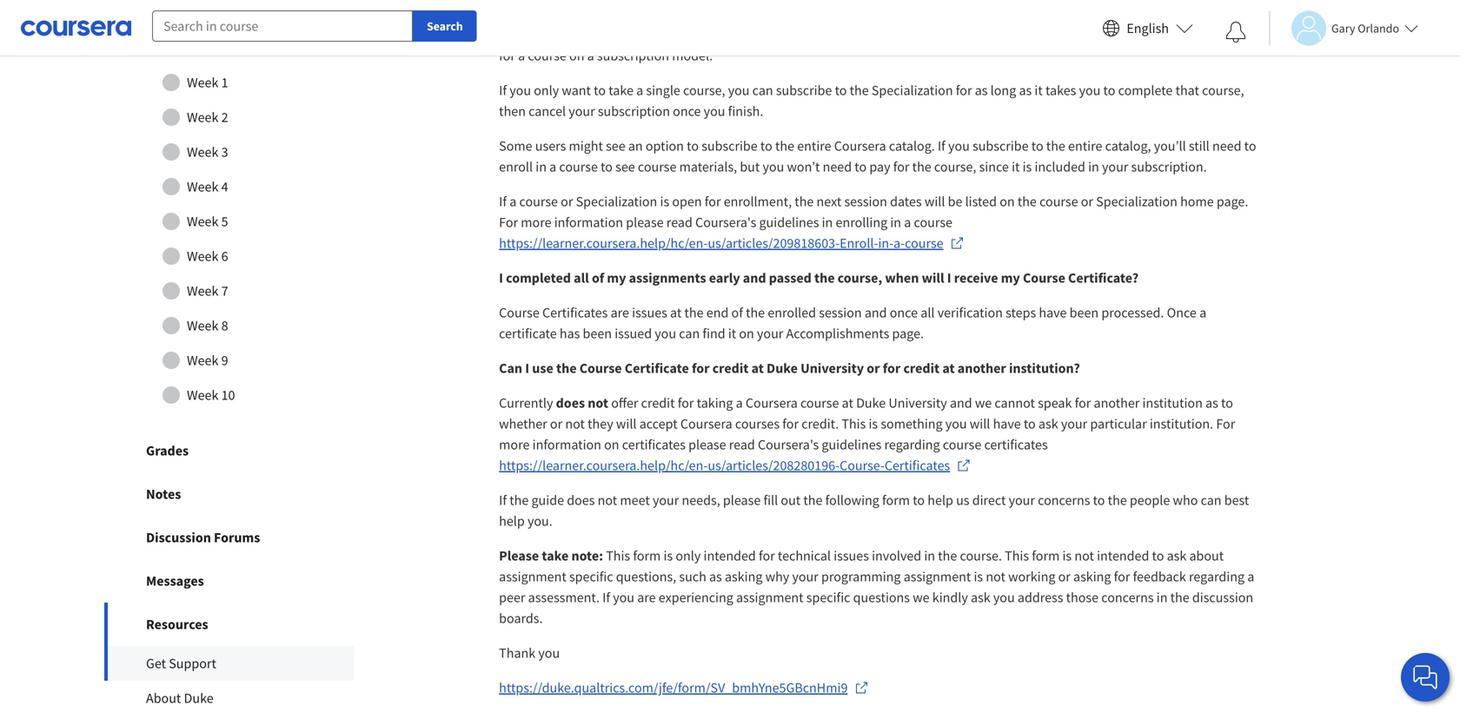 Task type: locate. For each thing, give the bounding box(es) containing it.
1 horizontal spatial concerns
[[1102, 589, 1154, 607]]

of right part
[[657, 26, 669, 44]]

materials,
[[679, 158, 737, 176]]

university
[[801, 360, 864, 377], [889, 395, 947, 412]]

and up accomplishments
[[865, 304, 887, 322]]

1 vertical spatial does
[[567, 492, 595, 509]]

intended up feedback in the bottom right of the page
[[1097, 548, 1150, 565]]

if down enroll on the left of page
[[499, 193, 507, 210]]

0 vertical spatial once
[[673, 103, 701, 120]]

issues inside course certificates are issues at the end of the enrolled session and once all verification steps have been processed. once a certificate has been issued you can find it on your accomplishments page.
[[632, 304, 668, 322]]

1 week from the top
[[187, 74, 219, 91]]

course right in-
[[905, 235, 944, 252]]

and left cannot
[[950, 395, 972, 412]]

week for week 8
[[187, 317, 219, 335]]

option
[[646, 137, 684, 155]]

2 week from the top
[[187, 109, 219, 126]]

1 vertical spatial read
[[729, 436, 755, 454]]

only inside some courses that are part of specializations are only offered through subscription payments. you can't make a one-time payment for a course on a subscription model.
[[783, 26, 808, 44]]

0 horizontal spatial for
[[499, 214, 518, 231]]

another for for
[[1094, 395, 1140, 412]]

only left offered
[[783, 26, 808, 44]]

once inside if you only want to take a single course, you can subscribe to the specialization for as long as it takes you to complete that course, then cancel your subscription once you finish.
[[673, 103, 701, 120]]

questions,
[[616, 569, 676, 586]]

will inside if a course or specialization is open for enrollment, the next session dates will be listed on the course or specialization home page. for more information please read coursera's guidelines in enrolling in a course
[[925, 193, 945, 210]]

0 horizontal spatial guidelines
[[759, 214, 819, 231]]

2 vertical spatial it
[[728, 325, 736, 343]]

1 vertical spatial coursera's
[[758, 436, 819, 454]]

1 https://learner.coursera.help/hc/en- from the top
[[499, 235, 708, 252]]

0 vertical spatial ask
[[1039, 416, 1058, 433]]

1 horizontal spatial courses
[[735, 416, 780, 433]]

week 5 link
[[121, 204, 338, 239]]

a inside course certificates are issues at the end of the enrolled session and once all verification steps have been processed. once a certificate has been issued you can find it on your accomplishments page.
[[1200, 304, 1207, 322]]

regarding up discussion
[[1189, 569, 1245, 586]]

been right has
[[583, 325, 612, 343]]

once down single
[[673, 103, 701, 120]]

resources link
[[104, 603, 355, 647]]

0 horizontal spatial that
[[583, 26, 606, 44]]

form right following
[[882, 492, 910, 509]]

0 horizontal spatial been
[[583, 325, 612, 343]]

have inside course certificates are issues at the end of the enrolled session and once all verification steps have been processed. once a certificate has been issued you can find it on your accomplishments page.
[[1039, 304, 1067, 322]]

you
[[1044, 26, 1065, 44]]

certificates down accept
[[622, 436, 686, 454]]

that left part
[[583, 26, 606, 44]]

course inside some courses that are part of specializations are only offered through subscription payments. you can't make a one-time payment for a course on a subscription model.
[[528, 47, 567, 64]]

at inside course certificates are issues at the end of the enrolled session and once all verification steps have been processed. once a certificate has been issued you can find it on your accomplishments page.
[[670, 304, 682, 322]]

session up accomplishments
[[819, 304, 862, 322]]

0 horizontal spatial my
[[607, 270, 626, 287]]

information down they
[[533, 436, 602, 454]]

0 horizontal spatial specific
[[569, 569, 613, 586]]

of inside course certificates are issues at the end of the enrolled session and once all verification steps have been processed. once a certificate has been issued you can find it on your accomplishments page.
[[732, 304, 743, 322]]

coursera image
[[21, 14, 131, 42]]

only up such at the left bottom
[[676, 548, 701, 565]]

credit up taking
[[713, 360, 749, 377]]

week left 7
[[187, 283, 219, 300]]

specializations
[[672, 26, 759, 44]]

once down the when
[[890, 304, 918, 322]]

if inside if you only want to take a single course, you can subscribe to the specialization for as long as it takes you to complete that course, then cancel your subscription once you finish.
[[499, 82, 507, 99]]

information inside if a course or specialization is open for enrollment, the next session dates will be listed on the course or specialization home page. for more information please read coursera's guidelines in enrolling in a course
[[554, 214, 623, 231]]

1
[[221, 74, 228, 91]]

10 week from the top
[[187, 387, 219, 404]]

week 3 link
[[121, 135, 338, 170]]

coursera inside some users might see an option to subscribe to the entire coursera catalog. if you subscribe to the entire catalog, you'll still need to enroll in a course to see course materials, but you won't need to pay for the course, since it is included in your subscription.
[[834, 137, 886, 155]]

show notifications image
[[1226, 22, 1247, 43]]

course up offer
[[580, 360, 622, 377]]

as left long
[[975, 82, 988, 99]]

subscribe
[[776, 82, 832, 99], [702, 137, 758, 155], [973, 137, 1029, 155]]

page. inside course certificates are issues at the end of the enrolled session and once all verification steps have been processed. once a certificate has been issued you can find it on your accomplishments page.
[[892, 325, 924, 343]]

coursera down taking
[[681, 416, 733, 433]]

opens in a new tab image for https://duke.qualtrics.com/jfe/form/sv_bmhyne5gbcnhmi9
[[855, 682, 869, 696]]

ask right kindly
[[971, 589, 991, 607]]

1 horizontal spatial issues
[[834, 548, 869, 565]]

1 vertical spatial take
[[542, 548, 569, 565]]

if up the then
[[499, 82, 507, 99]]

one-
[[1144, 26, 1170, 44]]

for inside if you only want to take a single course, you can subscribe to the specialization for as long as it takes you to complete that course, then cancel your subscription once you finish.
[[956, 82, 972, 99]]

takes
[[1046, 82, 1077, 99]]

not down course.
[[986, 569, 1006, 586]]

more inside the offer credit for taking a coursera course at duke university and we cannot speak for another institution as to whether or not they will accept coursera courses for credit. this is something you will have to ask your particular institution. for more information on certificates please read coursera's guidelines regarding course certificates
[[499, 436, 530, 454]]

Search in course text field
[[152, 10, 413, 42]]

notes
[[146, 486, 181, 503]]

that right complete
[[1176, 82, 1200, 99]]

week for week 7
[[187, 283, 219, 300]]

some inside some courses that are part of specializations are only offered through subscription payments. you can't make a one-time payment for a course on a subscription model.
[[499, 26, 533, 44]]

1 vertical spatial certificates
[[885, 457, 950, 475]]

university down accomplishments
[[801, 360, 864, 377]]

1 horizontal spatial of
[[657, 26, 669, 44]]

orlando
[[1358, 20, 1400, 36]]

0 horizontal spatial help
[[499, 513, 525, 530]]

can up finish.
[[753, 82, 773, 99]]

2 my from the left
[[1001, 270, 1020, 287]]

1 vertical spatial guidelines
[[822, 436, 882, 454]]

1 vertical spatial duke
[[856, 395, 886, 412]]

course down option
[[638, 158, 677, 176]]

not
[[588, 395, 609, 412], [565, 416, 585, 433], [598, 492, 617, 509], [1075, 548, 1094, 565], [986, 569, 1006, 586]]

payments.
[[980, 26, 1041, 44]]

0 vertical spatial courses
[[535, 26, 580, 44]]

credit inside the offer credit for taking a coursera course at duke university and we cannot speak for another institution as to whether or not they will accept coursera courses for credit. this is something you will have to ask your particular institution. for more information on certificates please read coursera's guidelines regarding course certificates
[[641, 395, 675, 412]]

assessment.
[[528, 589, 600, 607]]

us/articles/208280196-
[[708, 457, 840, 475]]

get
[[146, 656, 166, 673]]

your inside some users might see an option to subscribe to the entire coursera catalog. if you subscribe to the entire catalog, you'll still need to enroll in a course to see course materials, but you won't need to pay for the course, since it is included in your subscription.
[[1102, 158, 1129, 176]]

to up included
[[1032, 137, 1044, 155]]

if left guide
[[499, 492, 507, 509]]

1 horizontal spatial specialization
[[872, 82, 953, 99]]

once
[[1167, 304, 1197, 322]]

asking up 'those'
[[1074, 569, 1111, 586]]

users
[[535, 137, 566, 155]]

0 vertical spatial coursera
[[834, 137, 886, 155]]

taking
[[697, 395, 733, 412]]

need
[[1213, 137, 1242, 155], [823, 158, 852, 176]]

2 horizontal spatial only
[[783, 26, 808, 44]]

credit
[[713, 360, 749, 377], [904, 360, 940, 377], [641, 395, 675, 412]]

issues
[[632, 304, 668, 322], [834, 548, 869, 565]]

0 vertical spatial coursera's
[[695, 214, 757, 231]]

it inside some users might see an option to subscribe to the entire coursera catalog. if you subscribe to the entire catalog, you'll still need to enroll in a course to see course materials, but you won't need to pay for the course, since it is included in your subscription.
[[1012, 158, 1020, 176]]

might
[[569, 137, 603, 155]]

0 horizontal spatial opens in a new tab image
[[855, 682, 869, 696]]

the left 'people'
[[1108, 492, 1127, 509]]

7 week from the top
[[187, 283, 219, 300]]

0 vertical spatial course
[[1023, 270, 1066, 287]]

concerns right direct
[[1038, 492, 1090, 509]]

coursera up pay
[[834, 137, 886, 155]]

0 vertical spatial https://learner.coursera.help/hc/en-
[[499, 235, 708, 252]]

coursera's
[[695, 214, 757, 231], [758, 436, 819, 454]]

0 horizontal spatial only
[[534, 82, 559, 99]]

messages link
[[104, 560, 355, 603]]

a right once in the right top of the page
[[1200, 304, 1207, 322]]

0 vertical spatial issues
[[632, 304, 668, 322]]

2 vertical spatial only
[[676, 548, 701, 565]]

entire
[[797, 137, 832, 155], [1068, 137, 1103, 155]]

0 vertical spatial read
[[667, 214, 693, 231]]

this inside the offer credit for taking a coursera course at duke university and we cannot speak for another institution as to whether or not they will accept coursera courses for credit. this is something you will have to ask your particular institution. for more information on certificates please read coursera's guidelines regarding course certificates
[[842, 416, 866, 433]]

open
[[672, 193, 702, 210]]

following
[[826, 492, 880, 509]]

please
[[499, 548, 539, 565]]

in down next
[[822, 214, 833, 231]]

1 certificates from the left
[[622, 436, 686, 454]]

read inside the offer credit for taking a coursera course at duke university and we cannot speak for another institution as to whether or not they will accept coursera courses for credit. this is something you will have to ask your particular institution. for more information on certificates please read coursera's guidelines regarding course certificates
[[729, 436, 755, 454]]

and
[[743, 270, 766, 287], [865, 304, 887, 322], [950, 395, 972, 412]]

1 horizontal spatial read
[[729, 436, 755, 454]]

another inside the offer credit for taking a coursera course at duke university and we cannot speak for another institution as to whether or not they will accept coursera courses for credit. this is something you will have to ask your particular institution. for more information on certificates please read coursera's guidelines regarding course certificates
[[1094, 395, 1140, 412]]

1 entire from the left
[[797, 137, 832, 155]]

1 vertical spatial have
[[993, 416, 1021, 433]]

to inside this form is only intended for technical issues involved in the course. this form is not intended to ask about assignment specific questions, such as asking why your programming assignment is not working or asking for feedback regarding a peer assessment. if you are experiencing assignment specific questions we kindly ask you address those concerns in the discussion boards.
[[1152, 548, 1164, 565]]

is left something
[[869, 416, 878, 433]]

week 9
[[187, 352, 228, 370]]

some for some users might see an option to subscribe to the entire coursera catalog. if you subscribe to the entire catalog, you'll still need to enroll in a course to see course materials, but you won't need to pay for the course, since it is included in your subscription.
[[499, 137, 533, 155]]

for left taking
[[678, 395, 694, 412]]

1 vertical spatial ask
[[1167, 548, 1187, 565]]

https://duke.qualtrics.com/jfe/form/sv_bmhyne5gbcnhmi9
[[499, 680, 848, 697]]

subscription inside if you only want to take a single course, you can subscribe to the specialization for as long as it takes you to complete that course, then cancel your subscription once you finish.
[[598, 103, 670, 120]]

1 vertical spatial courses
[[735, 416, 780, 433]]

your
[[569, 103, 595, 120], [1102, 158, 1129, 176], [757, 325, 784, 343], [1061, 416, 1088, 433], [653, 492, 679, 509], [1009, 492, 1035, 509], [792, 569, 819, 586]]

https://learner.coursera.help/hc/en- inside https://learner.coursera.help/hc/en-us/articles/209818603-enroll-in-a-course "link"
[[499, 235, 708, 252]]

those
[[1066, 589, 1099, 607]]

your down "technical" on the bottom right
[[792, 569, 819, 586]]

or up 'those'
[[1058, 569, 1071, 586]]

an
[[628, 137, 643, 155]]

discussion
[[1193, 589, 1254, 607]]

the left course.
[[938, 548, 957, 565]]

opens in a new tab image inside https://learner.coursera.help/hc/en-us/articles/209818603-enroll-in-a-course "link"
[[951, 237, 965, 250]]

1 horizontal spatial course
[[580, 360, 622, 377]]

meet
[[620, 492, 650, 509]]

are left part
[[609, 26, 628, 44]]

0 vertical spatial help
[[928, 492, 954, 509]]

1 horizontal spatial asking
[[1074, 569, 1111, 586]]

1 horizontal spatial all
[[921, 304, 935, 322]]

a-
[[894, 235, 905, 252]]

catalog.
[[889, 137, 935, 155]]

2 https://learner.coursera.help/hc/en- from the top
[[499, 457, 708, 475]]

1 horizontal spatial specific
[[807, 589, 851, 607]]

enroll
[[499, 158, 533, 176]]

1 vertical spatial opens in a new tab image
[[855, 682, 869, 696]]

1 asking from the left
[[725, 569, 763, 586]]

information inside the offer credit for taking a coursera course at duke university and we cannot speak for another institution as to whether or not they will accept coursera courses for credit. this is something you will have to ask your particular institution. for more information on certificates please read coursera's guidelines regarding course certificates
[[533, 436, 602, 454]]

you inside course certificates are issues at the end of the enrolled session and once all verification steps have been processed. once a certificate has been issued you can find it on your accomplishments page.
[[655, 325, 676, 343]]

if inside if the guide does not meet your needs, please fill out the following form to help us direct your concerns to the people who can best help you.
[[499, 492, 507, 509]]

0 horizontal spatial course
[[499, 304, 540, 322]]

of
[[657, 26, 669, 44], [592, 270, 604, 287], [732, 304, 743, 322]]

2 horizontal spatial ask
[[1167, 548, 1187, 565]]

for up the then
[[499, 47, 515, 64]]

session
[[845, 193, 887, 210], [819, 304, 862, 322]]

subscribe up since at the top
[[973, 137, 1029, 155]]

technical
[[778, 548, 831, 565]]

2 horizontal spatial can
[[1201, 492, 1222, 509]]

1 vertical spatial once
[[890, 304, 918, 322]]

8 week from the top
[[187, 317, 219, 335]]

6
[[221, 248, 228, 265]]

1 vertical spatial https://learner.coursera.help/hc/en-
[[499, 457, 708, 475]]

0 horizontal spatial duke
[[184, 690, 214, 708]]

can i use the course certificate for credit at duke university or for credit at another institution?
[[499, 360, 1080, 377]]

2 intended from the left
[[1097, 548, 1150, 565]]

2 vertical spatial coursera
[[681, 416, 733, 433]]

1 vertical spatial information
[[533, 436, 602, 454]]

your inside if you only want to take a single course, you can subscribe to the specialization for as long as it takes you to complete that course, then cancel your subscription once you finish.
[[569, 103, 595, 120]]

subscription.
[[1131, 158, 1207, 176]]

opens in a new tab image
[[951, 237, 965, 250], [855, 682, 869, 696]]

to up materials,
[[687, 137, 699, 155]]

on inside course certificates are issues at the end of the enrolled session and once all verification steps have been processed. once a certificate has been issued you can find it on your accomplishments page.
[[739, 325, 754, 343]]

1 some from the top
[[499, 26, 533, 44]]

entire up won't
[[797, 137, 832, 155]]

that inside if you only want to take a single course, you can subscribe to the specialization for as long as it takes you to complete that course, then cancel your subscription once you finish.
[[1176, 82, 1200, 99]]

can inside course certificates are issues at the end of the enrolled session and once all verification steps have been processed. once a certificate has been issued you can find it on your accomplishments page.
[[679, 325, 700, 343]]

form inside if the guide does not meet your needs, please fill out the following form to help us direct your concerns to the people who can best help you.
[[882, 492, 910, 509]]

2 certificates from the left
[[984, 436, 1048, 454]]

credit.
[[802, 416, 839, 433]]

1 horizontal spatial and
[[865, 304, 887, 322]]

ask inside the offer credit for taking a coursera course at duke university and we cannot speak for another institution as to whether or not they will accept coursera courses for credit. this is something you will have to ask your particular institution. for more information on certificates please read coursera's guidelines regarding course certificates
[[1039, 416, 1058, 433]]

opens in a new tab image inside "https://duke.qualtrics.com/jfe/form/sv_bmhyne5gbcnhmi9" link
[[855, 682, 869, 696]]

0 vertical spatial another
[[958, 360, 1006, 377]]

a right taking
[[736, 395, 743, 412]]

2 horizontal spatial subscribe
[[973, 137, 1029, 155]]

1 horizontal spatial my
[[1001, 270, 1020, 287]]

4 week from the top
[[187, 178, 219, 196]]

if
[[499, 82, 507, 99], [938, 137, 946, 155], [499, 193, 507, 210], [499, 492, 507, 509], [603, 589, 610, 607]]

specialization down an
[[576, 193, 657, 210]]

week left 6
[[187, 248, 219, 265]]

10
[[221, 387, 235, 404]]

been down the certificate?
[[1070, 304, 1099, 322]]

subscribe up but
[[702, 137, 758, 155]]

to
[[594, 82, 606, 99], [835, 82, 847, 99], [1104, 82, 1116, 99], [687, 137, 699, 155], [761, 137, 773, 155], [1032, 137, 1044, 155], [1245, 137, 1257, 155], [601, 158, 613, 176], [855, 158, 867, 176], [1221, 395, 1233, 412], [1024, 416, 1036, 433], [913, 492, 925, 509], [1093, 492, 1105, 509], [1152, 548, 1164, 565]]

0 vertical spatial take
[[609, 82, 634, 99]]

can inside if the guide does not meet your needs, please fill out the following form to help us direct your concerns to the people who can best help you.
[[1201, 492, 1222, 509]]

if right the catalog.
[[938, 137, 946, 155]]

enrolling
[[836, 214, 888, 231]]

as inside this form is only intended for technical issues involved in the course. this form is not intended to ask about assignment specific questions, such as asking why your programming assignment is not working or asking for feedback regarding a peer assessment. if you are experiencing assignment specific questions we kindly ask you address those concerns in the discussion boards.
[[709, 569, 722, 586]]

week 8 link
[[121, 309, 338, 343]]

1 horizontal spatial that
[[1176, 82, 1200, 99]]

courses up "us/articles/208280196-"
[[735, 416, 780, 433]]

https://learner.coursera.help/hc/en- down they
[[499, 457, 708, 475]]

1 horizontal spatial it
[[1012, 158, 1020, 176]]

can inside if you only want to take a single course, you can subscribe to the specialization for as long as it takes you to complete that course, then cancel your subscription once you finish.
[[753, 82, 773, 99]]

some inside some users might see an option to subscribe to the entire coursera catalog. if you subscribe to the entire catalog, you'll still need to enroll in a course to see course materials, but you won't need to pay for the course, since it is included in your subscription.
[[499, 137, 533, 155]]

regarding inside the offer credit for taking a coursera course at duke university and we cannot speak for another institution as to whether or not they will accept coursera courses for credit. this is something you will have to ask your particular institution. for more information on certificates please read coursera's guidelines regarding course certificates
[[885, 436, 940, 454]]

are inside course certificates are issues at the end of the enrolled session and once all verification steps have been processed. once a certificate has been issued you can find it on your accomplishments page.
[[611, 304, 629, 322]]

2 vertical spatial and
[[950, 395, 972, 412]]

not inside the offer credit for taking a coursera course at duke university and we cannot speak for another institution as to whether or not they will accept coursera courses for credit. this is something you will have to ask your particular institution. for more information on certificates please read coursera's guidelines regarding course certificates
[[565, 416, 585, 433]]

1 vertical spatial and
[[865, 304, 887, 322]]

week 8
[[187, 317, 228, 335]]

https://learner.coursera.help/hc/en- up assignments at left top
[[499, 235, 708, 252]]

form for to
[[882, 492, 910, 509]]

some for some courses that are part of specializations are only offered through subscription payments. you can't make a one-time payment for a course on a subscription model.
[[499, 26, 533, 44]]

have inside the offer credit for taking a coursera course at duke university and we cannot speak for another institution as to whether or not they will accept coursera courses for credit. this is something you will have to ask your particular institution. for more information on certificates please read coursera's guidelines regarding course certificates
[[993, 416, 1021, 433]]

the inside if you only want to take a single course, you can subscribe to the specialization for as long as it takes you to complete that course, then cancel your subscription once you finish.
[[850, 82, 869, 99]]

week for week 2
[[187, 109, 219, 126]]

0 horizontal spatial university
[[801, 360, 864, 377]]

enroll-
[[840, 235, 878, 252]]

2 horizontal spatial course
[[1023, 270, 1066, 287]]

6 week from the top
[[187, 248, 219, 265]]

does right guide
[[567, 492, 595, 509]]

the
[[850, 82, 869, 99], [775, 137, 795, 155], [1046, 137, 1066, 155], [913, 158, 932, 176], [795, 193, 814, 210], [1018, 193, 1037, 210], [815, 270, 835, 287], [685, 304, 704, 322], [746, 304, 765, 322], [556, 360, 577, 377], [510, 492, 529, 509], [804, 492, 823, 509], [1108, 492, 1127, 509], [938, 548, 957, 565], [1171, 589, 1190, 607]]

https://learner.coursera.help/hc/en- inside https://learner.coursera.help/hc/en-us/articles/208280196-course-certificates link
[[499, 457, 708, 475]]

duke inside the offer credit for taking a coursera course at duke university and we cannot speak for another institution as to whether or not they will accept coursera courses for credit. this is something you will have to ask your particular institution. for more information on certificates please read coursera's guidelines regarding course certificates
[[856, 395, 886, 412]]

subscription
[[905, 26, 977, 44], [597, 47, 669, 64], [598, 103, 670, 120]]

is down course.
[[974, 569, 983, 586]]

if inside if a course or specialization is open for enrollment, the next session dates will be listed on the course or specialization home page. for more information please read coursera's guidelines in enrolling in a course
[[499, 193, 507, 210]]

another for at
[[958, 360, 1006, 377]]

guidelines inside if a course or specialization is open for enrollment, the next session dates will be listed on the course or specialization home page. for more information please read coursera's guidelines in enrolling in a course
[[759, 214, 819, 231]]

1 horizontal spatial university
[[889, 395, 947, 412]]

1 vertical spatial we
[[913, 589, 930, 607]]

2 horizontal spatial of
[[732, 304, 743, 322]]

1 horizontal spatial take
[[609, 82, 634, 99]]

certificates down something
[[885, 457, 950, 475]]

duke up something
[[856, 395, 886, 412]]

course, down model.
[[683, 82, 725, 99]]

and inside course certificates are issues at the end of the enrolled session and once all verification steps have been processed. once a certificate has been issued you can find it on your accomplishments page.
[[865, 304, 887, 322]]

0 vertical spatial and
[[743, 270, 766, 287]]

in
[[536, 158, 547, 176], [1088, 158, 1100, 176], [822, 214, 833, 231], [890, 214, 902, 231], [924, 548, 935, 565], [1157, 589, 1168, 607]]

whether
[[499, 416, 547, 433]]

concerns
[[1038, 492, 1090, 509], [1102, 589, 1154, 607]]

course certificates are issues at the end of the enrolled session and once all verification steps have been processed. once a certificate has been issued you can find it on your accomplishments page.
[[499, 304, 1210, 343]]

this right note:
[[606, 548, 630, 565]]

1 vertical spatial session
[[819, 304, 862, 322]]

1 horizontal spatial subscribe
[[776, 82, 832, 99]]

0 vertical spatial more
[[521, 214, 552, 231]]

entire up included
[[1068, 137, 1103, 155]]

form for assignment
[[1032, 548, 1060, 565]]

0 vertical spatial some
[[499, 26, 533, 44]]

certificates inside course certificates are issues at the end of the enrolled session and once all verification steps have been processed. once a certificate has been issued you can find it on your accomplishments page.
[[542, 304, 608, 322]]

0 horizontal spatial issues
[[632, 304, 668, 322]]

course down included
[[1040, 193, 1078, 210]]

not left meet
[[598, 492, 617, 509]]

assignment
[[499, 569, 567, 586], [904, 569, 971, 586], [736, 589, 804, 607]]

1 vertical spatial only
[[534, 82, 559, 99]]

0 vertical spatial it
[[1035, 82, 1043, 99]]

https://duke.qualtrics.com/jfe/form/sv_bmhyne5gbcnhmi9 link
[[499, 678, 869, 699]]

8
[[221, 317, 228, 335]]

2 horizontal spatial it
[[1035, 82, 1043, 99]]

gary orlando
[[1332, 20, 1400, 36]]

0 horizontal spatial entire
[[797, 137, 832, 155]]

if inside some users might see an option to subscribe to the entire coursera catalog. if you subscribe to the entire catalog, you'll still need to enroll in a course to see course materials, but you won't need to pay for the course, since it is included in your subscription.
[[938, 137, 946, 155]]

kindly
[[933, 589, 968, 607]]

1 horizontal spatial ask
[[1039, 416, 1058, 433]]

9 week from the top
[[187, 352, 219, 370]]

subscribe down offered
[[776, 82, 832, 99]]

5 week from the top
[[187, 213, 219, 230]]

we
[[975, 395, 992, 412], [913, 589, 930, 607]]

course, up be
[[934, 158, 977, 176]]

your inside course certificates are issues at the end of the enrolled session and once all verification steps have been processed. once a certificate has been issued you can find it on your accomplishments page.
[[757, 325, 784, 343]]

2 some from the top
[[499, 137, 533, 155]]

1 vertical spatial that
[[1176, 82, 1200, 99]]

5
[[221, 213, 228, 230]]

specialization down subscription.
[[1096, 193, 1178, 210]]

support
[[169, 656, 216, 673]]

ask down speak
[[1039, 416, 1058, 433]]

my left assignments at left top
[[607, 270, 626, 287]]

please inside if a course or specialization is open for enrollment, the next session dates will be listed on the course or specialization home page. for more information please read coursera's guidelines in enrolling in a course
[[626, 214, 664, 231]]

3 week from the top
[[187, 144, 219, 161]]

you inside the offer credit for taking a coursera course at duke university and we cannot speak for another institution as to whether or not they will accept coursera courses for credit. this is something you will have to ask your particular institution. for more information on certificates please read coursera's guidelines regarding course certificates
[[946, 416, 967, 433]]

help
[[928, 492, 954, 509], [499, 513, 525, 530]]

are inside this form is only intended for technical issues involved in the course. this form is not intended to ask about assignment specific questions, such as asking why your programming assignment is not working or asking for feedback regarding a peer assessment. if you are experiencing assignment specific questions we kindly ask you address those concerns in the discussion boards.
[[637, 589, 656, 607]]

2 horizontal spatial duke
[[856, 395, 886, 412]]

0 horizontal spatial coursera's
[[695, 214, 757, 231]]

week for week 3
[[187, 144, 219, 161]]

peer
[[499, 589, 525, 607]]

form
[[882, 492, 910, 509], [633, 548, 661, 565], [1032, 548, 1060, 565]]

help left you.
[[499, 513, 525, 530]]

2 horizontal spatial this
[[1005, 548, 1029, 565]]

about
[[146, 690, 181, 708]]

week for week 9
[[187, 352, 219, 370]]

it inside if you only want to take a single course, you can subscribe to the specialization for as long as it takes you to complete that course, then cancel your subscription once you finish.
[[1035, 82, 1043, 99]]

get support link
[[104, 647, 355, 682]]

university up something
[[889, 395, 947, 412]]

coursera's inside if a course or specialization is open for enrollment, the next session dates will be listed on the course or specialization home page. for more information please read coursera's guidelines in enrolling in a course
[[695, 214, 757, 231]]

1 horizontal spatial can
[[753, 82, 773, 99]]

session up enrolling
[[845, 193, 887, 210]]

more down whether
[[499, 436, 530, 454]]

it right find
[[728, 325, 736, 343]]

2 vertical spatial course
[[580, 360, 622, 377]]

is
[[1023, 158, 1032, 176], [660, 193, 669, 210], [869, 416, 878, 433], [664, 548, 673, 565], [1063, 548, 1072, 565], [974, 569, 983, 586]]

specialization inside if you only want to take a single course, you can subscribe to the specialization for as long as it takes you to complete that course, then cancel your subscription once you finish.
[[872, 82, 953, 99]]

subscription up an
[[598, 103, 670, 120]]

1 horizontal spatial for
[[1216, 416, 1236, 433]]

people
[[1130, 492, 1170, 509]]

session inside course certificates are issues at the end of the enrolled session and once all verification steps have been processed. once a certificate has been issued you can find it on your accomplishments page.
[[819, 304, 862, 322]]

0 horizontal spatial asking
[[725, 569, 763, 586]]

1 vertical spatial university
[[889, 395, 947, 412]]

0 vertical spatial duke
[[767, 360, 798, 377]]

are up issued
[[611, 304, 629, 322]]

opens in a new tab image
[[957, 459, 971, 473]]

your down want
[[569, 103, 595, 120]]

1 horizontal spatial coursera's
[[758, 436, 819, 454]]

we inside the offer credit for taking a coursera course at duke university and we cannot speak for another institution as to whether or not they will accept coursera courses for credit. this is something you will have to ask your particular institution. for more information on certificates please read coursera's guidelines regarding course certificates
[[975, 395, 992, 412]]

1 vertical spatial another
[[1094, 395, 1140, 412]]

2 vertical spatial please
[[723, 492, 761, 509]]

page. right home
[[1217, 193, 1249, 210]]

for right open
[[705, 193, 721, 210]]

on down they
[[604, 436, 619, 454]]

0 vertical spatial for
[[499, 214, 518, 231]]

to left complete
[[1104, 82, 1116, 99]]



Task type: describe. For each thing, give the bounding box(es) containing it.
experiencing
[[659, 589, 734, 607]]

1 vertical spatial specific
[[807, 589, 851, 607]]

https://learner.coursera.help/hc/en-us/articles/209818603-enroll-in-a-course
[[499, 235, 944, 252]]

the down the catalog.
[[913, 158, 932, 176]]

some courses that are part of specializations are only offered through subscription payments. you can't make a one-time payment for a course on a subscription model.
[[499, 26, 1254, 64]]

can
[[499, 360, 523, 377]]

we inside this form is only intended for technical issues involved in the course. this form is not intended to ask about assignment specific questions, such as asking why your programming assignment is not working or asking for feedback regarding a peer assessment. if you are experiencing assignment specific questions we kindly ask you address those concerns in the discussion boards.
[[913, 589, 930, 607]]

offered
[[811, 26, 853, 44]]

be
[[948, 193, 963, 210]]

chat with us image
[[1412, 664, 1440, 692]]

course inside course certificates are issues at the end of the enrolled session and once all verification steps have been processed. once a certificate has been issued you can find it on your accomplishments page.
[[499, 304, 540, 322]]

your right direct
[[1009, 492, 1035, 509]]

courses inside the offer credit for taking a coursera course at duke university and we cannot speak for another institution as to whether or not they will accept coursera courses for credit. this is something you will have to ask your particular institution. for more information on certificates please read coursera's guidelines regarding course certificates
[[735, 416, 780, 433]]

in right involved
[[924, 548, 935, 565]]

week 6
[[187, 248, 228, 265]]

university inside the offer credit for taking a coursera course at duke university and we cannot speak for another institution as to whether or not they will accept coursera courses for credit. this is something you will have to ask your particular institution. for more information on certificates please read coursera's guidelines regarding course certificates
[[889, 395, 947, 412]]

for inside some users might see an option to subscribe to the entire coursera catalog. if you subscribe to the entire catalog, you'll still need to enroll in a course to see course materials, but you won't need to pay for the course, since it is included in your subscription.
[[893, 158, 910, 176]]

you down questions,
[[613, 589, 635, 607]]

through
[[856, 26, 902, 44]]

0 vertical spatial does
[[556, 395, 585, 412]]

a down enroll on the left of page
[[510, 193, 517, 210]]

part
[[631, 26, 655, 44]]

0 horizontal spatial take
[[542, 548, 569, 565]]

to left us
[[913, 492, 925, 509]]

4
[[221, 178, 228, 196]]

opens in a new tab image for https://learner.coursera.help/hc/en-us/articles/209818603-enroll-in-a-course
[[951, 237, 965, 250]]

2 horizontal spatial assignment
[[904, 569, 971, 586]]

the right out
[[804, 492, 823, 509]]

institution.
[[1150, 416, 1214, 433]]

or down included
[[1081, 193, 1094, 210]]

will up opens in a new tab image
[[970, 416, 990, 433]]

institution
[[1143, 395, 1203, 412]]

course, down enroll-
[[838, 270, 883, 287]]

or inside the offer credit for taking a coursera course at duke university and we cannot speak for another institution as to whether or not they will accept coursera courses for credit. this is something you will have to ask your particular institution. for more information on certificates please read coursera's guidelines regarding course certificates
[[550, 416, 563, 433]]

it inside course certificates are issues at the end of the enrolled session and once all verification steps have been processed. once a certificate has been issued you can find it on your accomplishments page.
[[728, 325, 736, 343]]

at inside the offer credit for taking a coursera course at duke university and we cannot speak for another institution as to whether or not they will accept coursera courses for credit. this is something you will have to ask your particular institution. for more information on certificates please read coursera's guidelines regarding course certificates
[[842, 395, 854, 412]]

1 vertical spatial see
[[616, 158, 635, 176]]

to left pay
[[855, 158, 867, 176]]

programming
[[821, 569, 901, 586]]

in up a-
[[890, 214, 902, 231]]

session inside if a course or specialization is open for enrollment, the next session dates will be listed on the course or specialization home page. for more information please read coursera's guidelines in enrolling in a course
[[845, 193, 887, 210]]

courses inside some courses that are part of specializations are only offered through subscription payments. you can't make a one-time payment for a course on a subscription model.
[[535, 26, 580, 44]]

0 horizontal spatial coursera
[[681, 416, 733, 433]]

search button
[[413, 10, 477, 42]]

week for week 1
[[187, 74, 219, 91]]

for down find
[[692, 360, 710, 377]]

in down feedback in the bottom right of the page
[[1157, 589, 1168, 607]]

week for week 6
[[187, 248, 219, 265]]

for inside some courses that are part of specializations are only offered through subscription payments. you can't make a one-time payment for a course on a subscription model.
[[499, 47, 515, 64]]

0 vertical spatial been
[[1070, 304, 1099, 322]]

subscribe inside if you only want to take a single course, you can subscribe to the specialization for as long as it takes you to complete that course, then cancel your subscription once you finish.
[[776, 82, 832, 99]]

currently does not
[[499, 395, 609, 412]]

if for read
[[499, 193, 507, 210]]

take inside if you only want to take a single course, you can subscribe to the specialization for as long as it takes you to complete that course, then cancel your subscription once you finish.
[[609, 82, 634, 99]]

about
[[1190, 548, 1224, 565]]

week 3
[[187, 144, 228, 161]]

0 horizontal spatial ask
[[971, 589, 991, 607]]

you right thank
[[538, 645, 560, 662]]

completed
[[506, 270, 571, 287]]

you up finish.
[[728, 82, 750, 99]]

want
[[562, 82, 591, 99]]

early
[[709, 270, 740, 287]]

questions
[[853, 589, 910, 607]]

help center image
[[1415, 668, 1436, 688]]

feedback
[[1133, 569, 1186, 586]]

in right included
[[1088, 158, 1100, 176]]

next
[[817, 193, 842, 210]]

1 horizontal spatial i
[[525, 360, 529, 377]]

concerns inside if the guide does not meet your needs, please fill out the following form to help us direct your concerns to the people who can best help you.
[[1038, 492, 1090, 509]]

your right meet
[[653, 492, 679, 509]]

2 vertical spatial duke
[[184, 690, 214, 708]]

week 2 link
[[121, 100, 338, 135]]

please inside the offer credit for taking a coursera course at duke university and we cannot speak for another institution as to whether or not they will accept coursera courses for credit. this is something you will have to ask your particular institution. for more information on certificates please read coursera's guidelines regarding course certificates
[[689, 436, 726, 454]]

not inside if the guide does not meet your needs, please fill out the following form to help us direct your concerns to the people who can best help you.
[[598, 492, 617, 509]]

to down might
[[601, 158, 613, 176]]

more inside if a course or specialization is open for enrollment, the next session dates will be listed on the course or specialization home page. for more information please read coursera's guidelines in enrolling in a course
[[521, 214, 552, 231]]

the left enrolled
[[746, 304, 765, 322]]

0 vertical spatial see
[[606, 137, 626, 155]]

or down users
[[561, 193, 573, 210]]

to left 'people'
[[1093, 492, 1105, 509]]

https://learner.coursera.help/hc/en- for us/articles/209818603-
[[499, 235, 708, 252]]

in down users
[[536, 158, 547, 176]]

course down enroll on the left of page
[[519, 193, 558, 210]]

you left finish.
[[704, 103, 725, 120]]

1 vertical spatial of
[[592, 270, 604, 287]]

for inside if a course or specialization is open for enrollment, the next session dates will be listed on the course or specialization home page. for more information please read coursera's guidelines in enrolling in a course
[[499, 214, 518, 231]]

search
[[427, 18, 463, 34]]

not up they
[[588, 395, 609, 412]]

the up included
[[1046, 137, 1066, 155]]

get support
[[146, 656, 216, 673]]

for left credit.
[[783, 416, 799, 433]]

course up opens in a new tab image
[[943, 436, 982, 454]]

the right use
[[556, 360, 577, 377]]

to right still
[[1245, 137, 1257, 155]]

not up 'those'
[[1075, 548, 1094, 565]]

to down offered
[[835, 82, 847, 99]]

or inside this form is only intended for technical issues involved in the course. this form is not intended to ask about assignment specific questions, such as asking why your programming assignment is not working or asking for feedback regarding a peer assessment. if you are experiencing assignment specific questions we kindly ask you address those concerns in the discussion boards.
[[1058, 569, 1071, 586]]

the left next
[[795, 193, 814, 210]]

once inside course certificates are issues at the end of the enrolled session and once all verification steps have been processed. once a certificate has been issued you can find it on your accomplishments page.
[[890, 304, 918, 322]]

for inside if a course or specialization is open for enrollment, the next session dates will be listed on the course or specialization home page. for more information please read coursera's guidelines in enrolling in a course
[[705, 193, 721, 210]]

best
[[1225, 492, 1249, 509]]

are right specializations
[[762, 26, 780, 44]]

direct
[[973, 492, 1006, 509]]

a inside the offer credit for taking a coursera course at duke university and we cannot speak for another institution as to whether or not they will accept coursera courses for credit. this is something you will have to ask your particular institution. for more information on certificates please read coursera's guidelines regarding course certificates
[[736, 395, 743, 412]]

the left guide
[[510, 492, 529, 509]]

address
[[1018, 589, 1064, 607]]

if you only want to take a single course, you can subscribe to the specialization for as long as it takes you to complete that course, then cancel your subscription once you finish.
[[499, 82, 1247, 120]]

to right institution
[[1221, 395, 1233, 412]]

for right speak
[[1075, 395, 1091, 412]]

grades
[[146, 443, 189, 460]]

will down offer
[[616, 416, 637, 433]]

0 vertical spatial university
[[801, 360, 864, 377]]

will right the when
[[922, 270, 945, 287]]

1 horizontal spatial duke
[[767, 360, 798, 377]]

that inside some courses that are part of specializations are only offered through subscription payments. you can't make a one-time payment for a course on a subscription model.
[[583, 26, 606, 44]]

1 horizontal spatial certificates
[[885, 457, 950, 475]]

you.
[[528, 513, 553, 530]]

verification
[[938, 304, 1003, 322]]

you right takes
[[1079, 82, 1101, 99]]

but
[[740, 158, 760, 176]]

finish.
[[728, 103, 764, 120]]

is up 'those'
[[1063, 548, 1072, 565]]

0 horizontal spatial this
[[606, 548, 630, 565]]

guide
[[532, 492, 564, 509]]

course up credit.
[[801, 395, 839, 412]]

enrolled
[[768, 304, 816, 322]]

https://learner.coursera.help/hc/en- for us/articles/208280196-
[[499, 457, 708, 475]]

week for week 4
[[187, 178, 219, 196]]

on inside if a course or specialization is open for enrollment, the next session dates will be listed on the course or specialization home page. for more information please read coursera's guidelines in enrolling in a course
[[1000, 193, 1015, 210]]

out
[[781, 492, 801, 509]]

1 my from the left
[[607, 270, 626, 287]]

1 horizontal spatial assignment
[[736, 589, 804, 607]]

week 6 link
[[121, 239, 338, 274]]

certificate?
[[1068, 270, 1139, 287]]

1 intended from the left
[[704, 548, 756, 565]]

on inside some courses that are part of specializations are only offered through subscription payments. you can't make a one-time payment for a course on a subscription model.
[[569, 47, 585, 64]]

https://learner.coursera.help/hc/en-us/articles/209818603-enroll-in-a-course link
[[499, 233, 965, 254]]

2 entire from the left
[[1068, 137, 1103, 155]]

a inside if you only want to take a single course, you can subscribe to the specialization for as long as it takes you to complete that course, then cancel your subscription once you finish.
[[636, 82, 643, 99]]

1 vertical spatial subscription
[[597, 47, 669, 64]]

1 horizontal spatial coursera
[[746, 395, 798, 412]]

to down finish.
[[761, 137, 773, 155]]

use
[[532, 360, 554, 377]]

week for week 10
[[187, 387, 219, 404]]

0 vertical spatial subscription
[[905, 26, 977, 44]]

included
[[1035, 158, 1086, 176]]

for up why
[[759, 548, 775, 565]]

9
[[221, 352, 228, 370]]

coursera's inside the offer credit for taking a coursera course at duke university and we cannot speak for another institution as to whether or not they will accept coursera courses for credit. this is something you will have to ask your particular institution. for more information on certificates please read coursera's guidelines regarding course certificates
[[758, 436, 819, 454]]

boards.
[[499, 610, 543, 628]]

the down feedback in the bottom right of the page
[[1171, 589, 1190, 607]]

if inside this form is only intended for technical issues involved in the course. this form is not intended to ask about assignment specific questions, such as asking why your programming assignment is not working or asking for feedback regarding a peer assessment. if you are experiencing assignment specific questions we kindly ask you address those concerns in the discussion boards.
[[603, 589, 610, 607]]

on inside the offer credit for taking a coursera course at duke university and we cannot speak for another institution as to whether or not they will accept coursera courses for credit. this is something you will have to ask your particular institution. for more information on certificates please read coursera's guidelines regarding course certificates
[[604, 436, 619, 454]]

0 vertical spatial all
[[574, 270, 589, 287]]

is inside the offer credit for taking a coursera course at duke university and we cannot speak for another institution as to whether or not they will accept coursera courses for credit. this is something you will have to ask your particular institution. for more information on certificates please read coursera's guidelines regarding course certificates
[[869, 416, 878, 433]]

guidelines inside the offer credit for taking a coursera course at duke university and we cannot speak for another institution as to whether or not they will accept coursera courses for credit. this is something you will have to ask your particular institution. for more information on certificates please read coursera's guidelines regarding course certificates
[[822, 436, 882, 454]]

thank you
[[499, 645, 560, 662]]

listed
[[965, 193, 997, 210]]

you right but
[[763, 158, 784, 176]]

the right listed
[[1018, 193, 1037, 210]]

0 horizontal spatial specialization
[[576, 193, 657, 210]]

2 asking from the left
[[1074, 569, 1111, 586]]

if for you.
[[499, 492, 507, 509]]

steps
[[1006, 304, 1036, 322]]

of inside some courses that are part of specializations are only offered through subscription payments. you can't make a one-time payment for a course on a subscription model.
[[657, 26, 669, 44]]

issues inside this form is only intended for technical issues involved in the course. this form is not intended to ask about assignment specific questions, such as asking why your programming assignment is not working or asking for feedback regarding a peer assessment. if you are experiencing assignment specific questions we kindly ask you address those concerns in the discussion boards.
[[834, 548, 869, 565]]

as right long
[[1019, 82, 1032, 99]]

week 4 link
[[121, 170, 338, 204]]

working
[[1008, 569, 1056, 586]]

as inside the offer credit for taking a coursera course at duke university and we cannot speak for another institution as to whether or not they will accept coursera courses for credit. this is something you will have to ask your particular institution. for more information on certificates please read coursera's guidelines regarding course certificates
[[1206, 395, 1219, 412]]

the up won't
[[775, 137, 795, 155]]

messages
[[146, 573, 204, 590]]

is inside if a course or specialization is open for enrollment, the next session dates will be listed on the course or specialization home page. for more information please read coursera's guidelines in enrolling in a course
[[660, 193, 669, 210]]

is inside some users might see an option to subscribe to the entire coursera catalog. if you subscribe to the entire catalog, you'll still need to enroll in a course to see course materials, but you won't need to pay for the course, since it is included in your subscription.
[[1023, 158, 1032, 176]]

enrollment,
[[724, 193, 792, 210]]

your inside this form is only intended for technical issues involved in the course. this form is not intended to ask about assignment specific questions, such as asking why your programming assignment is not working or asking for feedback regarding a peer assessment. if you are experiencing assignment specific questions we kindly ask you address those concerns in the discussion boards.
[[792, 569, 819, 586]]

2 horizontal spatial credit
[[904, 360, 940, 377]]

assignments
[[629, 270, 706, 287]]

does inside if the guide does not meet your needs, please fill out the following form to help us direct your concerns to the people who can best help you.
[[567, 492, 595, 509]]

the left end
[[685, 304, 704, 322]]

cancel
[[529, 103, 566, 120]]

still
[[1189, 137, 1210, 155]]

since
[[979, 158, 1009, 176]]

0 horizontal spatial i
[[499, 270, 503, 287]]

a down dates
[[904, 214, 911, 231]]

week 9 link
[[121, 343, 338, 378]]

only inside if you only want to take a single course, you can subscribe to the specialization for as long as it takes you to complete that course, then cancel your subscription once you finish.
[[534, 82, 559, 99]]

please inside if the guide does not meet your needs, please fill out the following form to help us direct your concerns to the people who can best help you.
[[723, 492, 761, 509]]

week for week 5
[[187, 213, 219, 230]]

0 vertical spatial need
[[1213, 137, 1242, 155]]

time
[[1170, 26, 1197, 44]]

0 horizontal spatial form
[[633, 548, 661, 565]]

this form is only intended for technical issues involved in the course. this form is not intended to ask about assignment specific questions, such as asking why your programming assignment is not working or asking for feedback regarding a peer assessment. if you are experiencing assignment specific questions we kindly ask you address those concerns in the discussion boards.
[[499, 548, 1257, 628]]

resources
[[146, 616, 208, 634]]

for down course certificates are issues at the end of the enrolled session and once all verification steps have been processed. once a certificate has been issued you can find it on your accomplishments page.
[[883, 360, 901, 377]]

course down might
[[559, 158, 598, 176]]

speak
[[1038, 395, 1072, 412]]

concerns inside this form is only intended for technical issues involved in the course. this form is not intended to ask about assignment specific questions, such as asking why your programming assignment is not working or asking for feedback regarding a peer assessment. if you are experiencing assignment specific questions we kindly ask you address those concerns in the discussion boards.
[[1102, 589, 1154, 607]]

and inside the offer credit for taking a coursera course at duke university and we cannot speak for another institution as to whether or not they will accept coursera courses for credit. this is something you will have to ask your particular institution. for more information on certificates please read coursera's guidelines regarding course certificates
[[950, 395, 972, 412]]

notes link
[[104, 473, 355, 516]]

0 horizontal spatial subscribe
[[702, 137, 758, 155]]

accomplishments
[[786, 325, 890, 343]]

discussion
[[146, 529, 211, 547]]

gary
[[1332, 20, 1356, 36]]

only inside this form is only intended for technical issues involved in the course. this form is not intended to ask about assignment specific questions, such as asking why your programming assignment is not working or asking for feedback regarding a peer assessment. if you are experiencing assignment specific questions we kindly ask you address those concerns in the discussion boards.
[[676, 548, 701, 565]]

certificate
[[499, 325, 557, 343]]

0 horizontal spatial assignment
[[499, 569, 567, 586]]

payment
[[1199, 26, 1251, 44]]

course down be
[[914, 214, 953, 231]]

us
[[956, 492, 970, 509]]

week 7
[[187, 283, 228, 300]]

dates
[[890, 193, 922, 210]]

or down course certificates are issues at the end of the enrolled session and once all verification steps have been processed. once a certificate has been issued you can find it on your accomplishments page.
[[867, 360, 880, 377]]

1 horizontal spatial credit
[[713, 360, 749, 377]]

your inside the offer credit for taking a coursera course at duke university and we cannot speak for another institution as to whether or not they will accept coursera courses for credit. this is something you will have to ask your particular institution. for more information on certificates please read coursera's guidelines regarding course certificates
[[1061, 416, 1088, 433]]

week 1
[[187, 74, 228, 91]]

page. inside if a course or specialization is open for enrollment, the next session dates will be listed on the course or specialization home page. for more information please read coursera's guidelines in enrolling in a course
[[1217, 193, 1249, 210]]

week 10
[[187, 387, 235, 404]]

2 horizontal spatial specialization
[[1096, 193, 1178, 210]]

1 vertical spatial need
[[823, 158, 852, 176]]

to right want
[[594, 82, 606, 99]]

you up the then
[[510, 82, 531, 99]]

2 horizontal spatial i
[[947, 270, 952, 287]]

all inside course certificates are issues at the end of the enrolled session and once all verification steps have been processed. once a certificate has been issued you can find it on your accomplishments page.
[[921, 304, 935, 322]]

long
[[991, 82, 1016, 99]]

a inside this form is only intended for technical issues involved in the course. this form is not intended to ask about assignment specific questions, such as asking why your programming assignment is not working or asking for feedback regarding a peer assessment. if you are experiencing assignment specific questions we kindly ask you address those concerns in the discussion boards.
[[1248, 569, 1255, 586]]

course, down payment on the top of page
[[1202, 82, 1244, 99]]

is up questions,
[[664, 548, 673, 565]]

read inside if a course or specialization is open for enrollment, the next session dates will be listed on the course or specialization home page. for more information please read coursera's guidelines in enrolling in a course
[[667, 214, 693, 231]]

the right passed
[[815, 270, 835, 287]]

find
[[703, 325, 726, 343]]

you right the catalog.
[[948, 137, 970, 155]]

week 7 link
[[121, 274, 338, 309]]

a inside some users might see an option to subscribe to the entire coursera catalog. if you subscribe to the entire catalog, you'll still need to enroll in a course to see course materials, but you won't need to pay for the course, since it is included in your subscription.
[[550, 158, 557, 176]]

english button
[[1096, 0, 1201, 57]]

a left "one-" at the right top of page
[[1134, 26, 1141, 44]]

a up the then
[[518, 47, 525, 64]]

for inside the offer credit for taking a coursera course at duke university and we cannot speak for another institution as to whether or not they will accept coursera courses for credit. this is something you will have to ask your particular institution. for more information on certificates please read coursera's guidelines regarding course certificates
[[1216, 416, 1236, 433]]

cannot
[[995, 395, 1035, 412]]

regarding inside this form is only intended for technical issues involved in the course. this form is not intended to ask about assignment specific questions, such as asking why your programming assignment is not working or asking for feedback regarding a peer assessment. if you are experiencing assignment specific questions we kindly ask you address those concerns in the discussion boards.
[[1189, 569, 1245, 586]]

to down cannot
[[1024, 416, 1036, 433]]

if for cancel
[[499, 82, 507, 99]]

if a course or specialization is open for enrollment, the next session dates will be listed on the course or specialization home page. for more information please read coursera's guidelines in enrolling in a course
[[499, 193, 1251, 231]]

if the guide does not meet your needs, please fill out the following form to help us direct your concerns to the people who can best help you.
[[499, 492, 1252, 530]]

you down working
[[994, 589, 1015, 607]]

a up want
[[587, 47, 594, 64]]

fill
[[764, 492, 778, 509]]

for left feedback in the bottom right of the page
[[1114, 569, 1130, 586]]

course inside "link"
[[905, 235, 944, 252]]

some users might see an option to subscribe to the entire coursera catalog. if you subscribe to the entire catalog, you'll still need to enroll in a course to see course materials, but you won't need to pay for the course, since it is included in your subscription.
[[499, 137, 1259, 176]]

they
[[588, 416, 613, 433]]

week 10 link
[[121, 378, 338, 413]]

won't
[[787, 158, 820, 176]]

course, inside some users might see an option to subscribe to the entire coursera catalog. if you subscribe to the entire catalog, you'll still need to enroll in a course to see course materials, but you won't need to pay for the course, since it is included in your subscription.
[[934, 158, 977, 176]]

can't
[[1068, 26, 1096, 44]]

0 vertical spatial specific
[[569, 569, 613, 586]]



Task type: vqa. For each thing, say whether or not it's contained in the screenshot.
GROUP to the top
no



